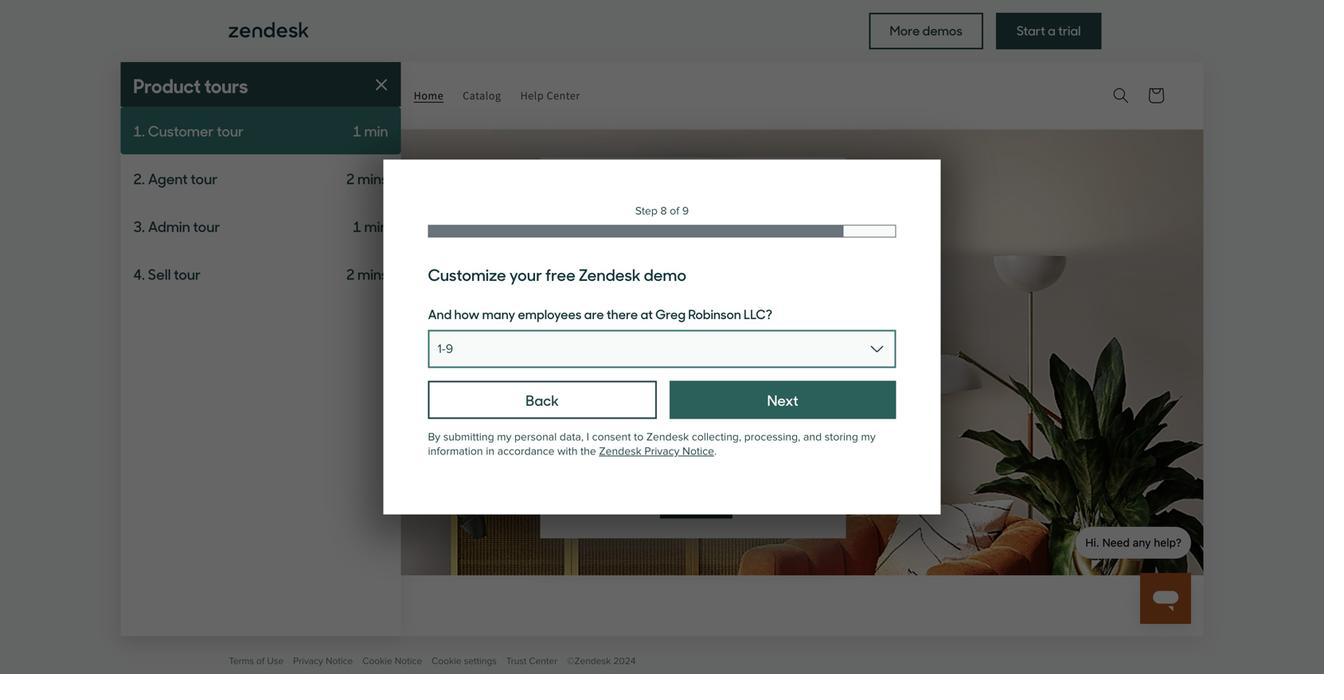 Task type: describe. For each thing, give the bounding box(es) containing it.
how
[[454, 305, 480, 323]]

cookie settings link
[[432, 656, 497, 667]]

terms of use
[[229, 656, 284, 667]]

many
[[482, 305, 516, 323]]

product tours
[[133, 70, 248, 98]]

2 mins for sell tour
[[346, 264, 388, 284]]

next
[[768, 390, 799, 410]]

tour for agent tour
[[191, 168, 218, 188]]

1 for 1 . customer tour
[[353, 120, 362, 141]]

. for 1
[[142, 120, 145, 141]]

min for 1 . customer tour
[[364, 120, 388, 141]]

the
[[581, 445, 596, 458]]

3 . admin tour
[[133, 216, 220, 236]]

to
[[634, 431, 644, 444]]

4
[[133, 264, 142, 284]]

llc
[[744, 305, 766, 323]]

?
[[766, 305, 773, 323]]

zendesk image
[[229, 22, 309, 38]]

information
[[428, 445, 483, 458]]

terms of use link
[[229, 656, 284, 667]]

start a trial link
[[996, 13, 1102, 49]]

1 min for customer tour
[[353, 120, 388, 141]]

center
[[529, 656, 558, 667]]

by submitting my personal data, i consent to zendesk collecting, processing, and storing my information in accordance with the
[[428, 431, 876, 458]]

1 my from the left
[[497, 431, 512, 444]]

use
[[267, 656, 284, 667]]

a
[[1048, 21, 1056, 39]]

3
[[133, 216, 142, 236]]

legal-footer element
[[229, 656, 1096, 667]]

accordance
[[498, 445, 555, 458]]

in
[[486, 445, 495, 458]]

and how many employees are there at greg robinson llc ?
[[428, 305, 773, 323]]

start
[[1017, 21, 1046, 39]]

trust
[[506, 656, 527, 667]]

zendesk privacy notice .
[[599, 445, 717, 458]]

privacy notice link
[[293, 656, 353, 667]]

close side menu image
[[375, 78, 388, 91]]

2 vertical spatial zendesk
[[599, 445, 642, 458]]

tour for sell tour
[[174, 264, 201, 284]]

step 8 of 9
[[636, 205, 689, 218]]

customize
[[428, 263, 506, 286]]

2 for 4 . sell tour
[[346, 264, 355, 284]]

1 . customer tour
[[133, 120, 244, 141]]

2 mins for agent tour
[[346, 168, 388, 188]]

0 vertical spatial of
[[670, 205, 680, 218]]

sell
[[148, 264, 171, 284]]

more demos
[[890, 21, 963, 39]]

cookie for cookie notice
[[363, 656, 392, 667]]

2024
[[614, 656, 636, 667]]

©zendesk 2024
[[567, 656, 636, 667]]

are
[[584, 305, 604, 323]]

employees
[[518, 305, 582, 323]]

step
[[636, 205, 658, 218]]

tours
[[204, 70, 248, 98]]

your
[[510, 263, 542, 286]]

start a trial
[[1017, 21, 1081, 39]]

robinson
[[689, 305, 742, 323]]

tour for admin tour
[[193, 216, 220, 236]]



Task type: locate. For each thing, give the bounding box(es) containing it.
2
[[133, 168, 142, 188], [346, 168, 355, 188], [346, 264, 355, 284]]

tour for customer tour
[[217, 120, 244, 141]]

1 min from the top
[[364, 120, 388, 141]]

1 cookie from the left
[[363, 656, 392, 667]]

. for 4
[[142, 264, 145, 284]]

2 mins from the top
[[358, 264, 388, 284]]

1 vertical spatial privacy
[[293, 656, 323, 667]]

.
[[142, 120, 145, 141], [142, 168, 145, 188], [142, 216, 145, 236], [142, 264, 145, 284], [714, 445, 717, 458]]

at
[[641, 305, 653, 323]]

collecting,
[[692, 431, 742, 444]]

privacy notice
[[293, 656, 353, 667]]

0 vertical spatial 2 mins
[[346, 168, 388, 188]]

tour right admin
[[193, 216, 220, 236]]

terms
[[229, 656, 254, 667]]

processing,
[[745, 431, 801, 444]]

. left sell at the left of page
[[142, 264, 145, 284]]

. for 2
[[142, 168, 145, 188]]

0 vertical spatial 1 min
[[353, 120, 388, 141]]

trust center link
[[506, 656, 558, 667]]

©zendesk
[[567, 656, 611, 667]]

0 vertical spatial zendesk
[[579, 263, 641, 286]]

2 mins
[[346, 168, 388, 188], [346, 264, 388, 284]]

demos
[[923, 21, 963, 39]]

. left customer at top left
[[142, 120, 145, 141]]

1 vertical spatial zendesk
[[647, 431, 689, 444]]

cookie for cookie settings
[[432, 656, 462, 667]]

of
[[670, 205, 680, 218], [257, 656, 265, 667]]

8
[[661, 205, 667, 218]]

2 1 min from the top
[[353, 216, 388, 236]]

1
[[133, 120, 142, 141], [353, 120, 362, 141], [353, 216, 362, 236]]

©zendesk 2024 link
[[567, 656, 636, 667]]

my right storing
[[862, 431, 876, 444]]

2 cookie from the left
[[432, 656, 462, 667]]

back button
[[428, 381, 657, 419]]

2 min from the top
[[364, 216, 388, 236]]

0 horizontal spatial privacy
[[293, 656, 323, 667]]

1 min for admin tour
[[353, 216, 388, 236]]

notice down collecting,
[[683, 445, 714, 458]]

1 horizontal spatial privacy
[[645, 445, 680, 458]]

9
[[683, 205, 689, 218]]

min
[[364, 120, 388, 141], [364, 216, 388, 236]]

of right 8
[[670, 205, 680, 218]]

1 mins from the top
[[358, 168, 388, 188]]

1 vertical spatial of
[[257, 656, 265, 667]]

cookie settings
[[432, 656, 497, 667]]

and
[[428, 305, 452, 323]]

with
[[558, 445, 578, 458]]

and
[[804, 431, 822, 444]]

my
[[497, 431, 512, 444], [862, 431, 876, 444]]

zendesk down consent
[[599, 445, 642, 458]]

2 . agent tour
[[133, 168, 218, 188]]

submitting
[[444, 431, 494, 444]]

zendesk up and how many employees are there at greg robinson llc ?
[[579, 263, 641, 286]]

0 vertical spatial privacy
[[645, 445, 680, 458]]

i
[[587, 431, 589, 444]]

1 vertical spatial 1 min
[[353, 216, 388, 236]]

admin
[[148, 216, 190, 236]]

demo
[[644, 263, 687, 286]]

storing
[[825, 431, 859, 444]]

next button
[[670, 381, 897, 419]]

1 vertical spatial min
[[364, 216, 388, 236]]

cookie notice
[[363, 656, 422, 667]]

zendesk inside by submitting my personal data, i consent to zendesk collecting, processing, and storing my information in accordance with the
[[647, 431, 689, 444]]

there
[[607, 305, 638, 323]]

cookie left settings
[[432, 656, 462, 667]]

notice left cookie settings link
[[395, 656, 422, 667]]

tour right agent
[[191, 168, 218, 188]]

by
[[428, 431, 441, 444]]

2 my from the left
[[862, 431, 876, 444]]

zendesk
[[579, 263, 641, 286], [647, 431, 689, 444], [599, 445, 642, 458]]

more demos link
[[870, 13, 984, 49]]

tour down tours on the left of the page
[[217, 120, 244, 141]]

tour right sell at the left of page
[[174, 264, 201, 284]]

notice left cookie notice in the bottom left of the page
[[326, 656, 353, 667]]

privacy
[[645, 445, 680, 458], [293, 656, 323, 667]]

data,
[[560, 431, 584, 444]]

0 vertical spatial min
[[364, 120, 388, 141]]

cookie notice link
[[363, 656, 422, 667]]

1 vertical spatial mins
[[358, 264, 388, 284]]

of left use
[[257, 656, 265, 667]]

min for 3 . admin tour
[[364, 216, 388, 236]]

2 horizontal spatial notice
[[683, 445, 714, 458]]

customer
[[148, 120, 214, 141]]

1 2 mins from the top
[[346, 168, 388, 188]]

mins for 4 . sell tour
[[358, 264, 388, 284]]

1 horizontal spatial of
[[670, 205, 680, 218]]

mins for 2 . agent tour
[[358, 168, 388, 188]]

mins
[[358, 168, 388, 188], [358, 264, 388, 284]]

. left agent
[[142, 168, 145, 188]]

agent
[[148, 168, 188, 188]]

1 vertical spatial 2 mins
[[346, 264, 388, 284]]

back
[[526, 390, 559, 410]]

customize your free zendesk demo
[[428, 263, 687, 286]]

0 horizontal spatial notice
[[326, 656, 353, 667]]

1 min
[[353, 120, 388, 141], [353, 216, 388, 236]]

more
[[890, 21, 920, 39]]

. for 3
[[142, 216, 145, 236]]

free
[[546, 263, 576, 286]]

notice for privacy notice
[[326, 656, 353, 667]]

. down collecting,
[[714, 445, 717, 458]]

. left admin
[[142, 216, 145, 236]]

personal
[[515, 431, 557, 444]]

cookie
[[363, 656, 392, 667], [432, 656, 462, 667]]

0 vertical spatial mins
[[358, 168, 388, 188]]

2 2 mins from the top
[[346, 264, 388, 284]]

trial
[[1059, 21, 1081, 39]]

tour
[[217, 120, 244, 141], [191, 168, 218, 188], [193, 216, 220, 236], [174, 264, 201, 284]]

0 horizontal spatial my
[[497, 431, 512, 444]]

trust center
[[506, 656, 558, 667]]

0 horizontal spatial cookie
[[363, 656, 392, 667]]

1 for 3 . admin tour
[[353, 216, 362, 236]]

1 horizontal spatial notice
[[395, 656, 422, 667]]

1 horizontal spatial cookie
[[432, 656, 462, 667]]

0 horizontal spatial of
[[257, 656, 265, 667]]

my up "accordance" at the bottom
[[497, 431, 512, 444]]

cookie right privacy notice
[[363, 656, 392, 667]]

zendesk privacy notice link
[[599, 445, 714, 458]]

1 horizontal spatial my
[[862, 431, 876, 444]]

2 for 2 . agent tour
[[346, 168, 355, 188]]

greg
[[656, 305, 686, 323]]

zendesk up "zendesk privacy notice ."
[[647, 431, 689, 444]]

notice for cookie notice
[[395, 656, 422, 667]]

settings
[[464, 656, 497, 667]]

product
[[133, 70, 201, 98]]

4 . sell tour
[[133, 264, 201, 284]]

notice
[[683, 445, 714, 458], [326, 656, 353, 667], [395, 656, 422, 667]]

consent
[[592, 431, 631, 444]]

1 1 min from the top
[[353, 120, 388, 141]]



Task type: vqa. For each thing, say whether or not it's contained in the screenshot.
1
yes



